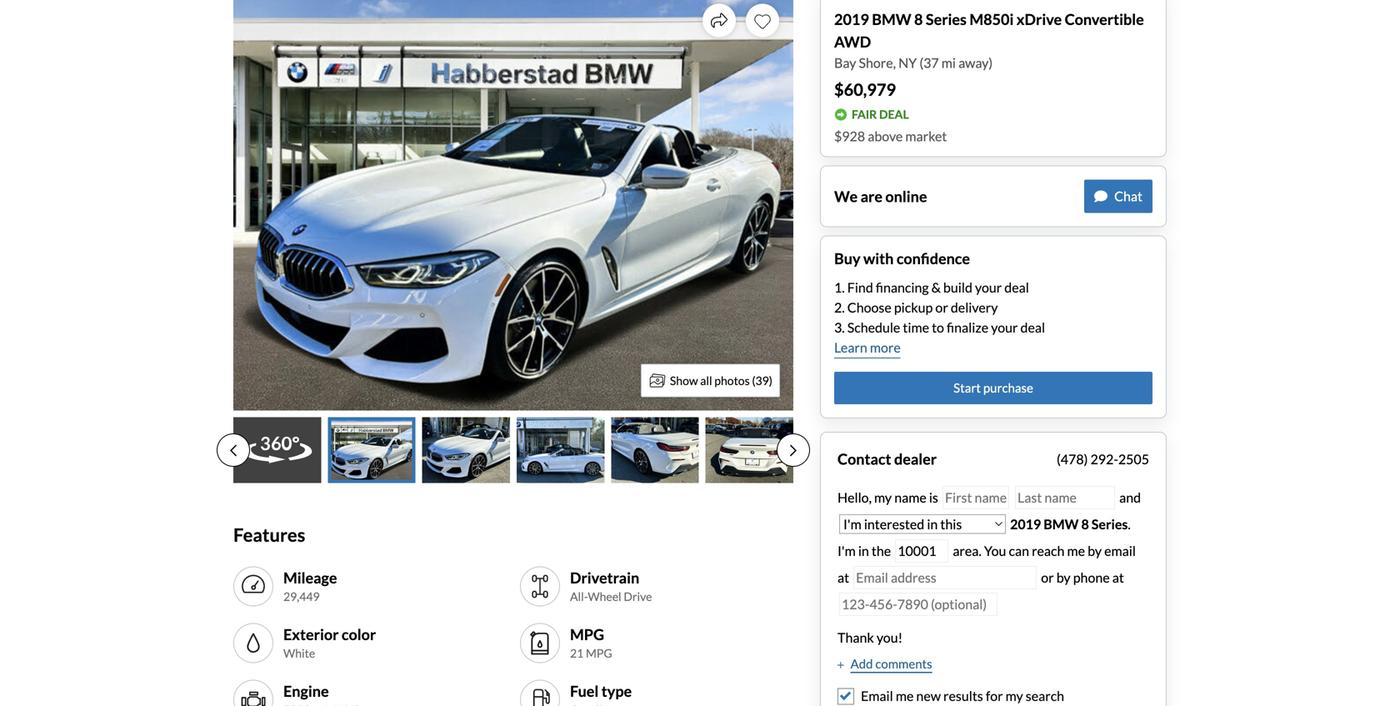 Task type: locate. For each thing, give the bounding box(es) containing it.
new
[[917, 688, 941, 704]]

0 horizontal spatial or
[[936, 299, 949, 316]]

ny
[[899, 55, 917, 71]]

mileage
[[283, 569, 337, 587]]

type
[[602, 682, 632, 700]]

at right phone
[[1113, 569, 1125, 586]]

results
[[944, 688, 984, 704]]

deal up purchase
[[1021, 319, 1046, 336]]

0 vertical spatial deal
[[1005, 279, 1030, 296]]

0 horizontal spatial me
[[896, 688, 914, 704]]

2505
[[1119, 451, 1150, 467]]

add
[[851, 656, 873, 671]]

chat
[[1115, 188, 1143, 204]]

bmw
[[872, 10, 912, 28], [1044, 516, 1079, 532]]

my
[[875, 489, 892, 506], [1006, 688, 1024, 704]]

1 horizontal spatial by
[[1088, 543, 1102, 559]]

to
[[932, 319, 945, 336]]

0 vertical spatial me
[[1068, 543, 1086, 559]]

search
[[1026, 688, 1065, 704]]

deal right build
[[1005, 279, 1030, 296]]

name
[[895, 489, 927, 506]]

&
[[932, 279, 941, 296]]

series inside 2019 bmw 8 series m850i xdrive convertible awd bay shore, ny (37 mi away)
[[926, 10, 967, 28]]

contact dealer
[[838, 450, 937, 468]]

by left phone
[[1057, 569, 1071, 586]]

exterior
[[283, 625, 339, 644]]

0 horizontal spatial series
[[926, 10, 967, 28]]

build
[[944, 279, 973, 296]]

m850i
[[970, 10, 1014, 28]]

buy
[[835, 249, 861, 268]]

Phone (optional) telephone field
[[840, 593, 998, 616]]

at
[[838, 569, 850, 586], [1113, 569, 1125, 586]]

by left email
[[1088, 543, 1102, 559]]

at inside the area. you can reach me by email at
[[838, 569, 850, 586]]

0 vertical spatial series
[[926, 10, 967, 28]]

0 vertical spatial your
[[976, 279, 1002, 296]]

for
[[986, 688, 1003, 704]]

photos
[[715, 374, 750, 388]]

1 vertical spatial your
[[992, 319, 1018, 336]]

online
[[886, 187, 928, 206]]

8 up (37
[[915, 10, 923, 28]]

8
[[915, 10, 923, 28], [1082, 516, 1090, 532]]

8 for 2019 bmw 8 series m850i xdrive convertible awd bay shore, ny (37 mi away)
[[915, 10, 923, 28]]

share image
[[711, 12, 728, 29]]

0 horizontal spatial bmw
[[872, 10, 912, 28]]

exterior color white
[[283, 625, 376, 660]]

2019 up can
[[1011, 516, 1042, 532]]

chat button
[[1085, 180, 1153, 213]]

contact
[[838, 450, 892, 468]]

1 vertical spatial series
[[1092, 516, 1128, 532]]

next page image
[[790, 444, 797, 457]]

Email address email field
[[854, 566, 1037, 590]]

your
[[976, 279, 1002, 296], [992, 319, 1018, 336]]

your up delivery
[[976, 279, 1002, 296]]

more
[[870, 339, 901, 356]]

tab list
[[217, 417, 810, 483]]

1 vertical spatial bmw
[[1044, 516, 1079, 532]]

fuel
[[570, 682, 599, 700]]

with
[[864, 249, 894, 268]]

find
[[848, 279, 874, 296]]

mpg right 21
[[586, 646, 613, 660]]

1 vertical spatial my
[[1006, 688, 1024, 704]]

0 vertical spatial or
[[936, 299, 949, 316]]

1 horizontal spatial at
[[1113, 569, 1125, 586]]

my left name
[[875, 489, 892, 506]]

. i'm in the
[[838, 516, 1131, 559]]

2019 bmw 8 series m850i xdrive convertible awd bay shore, ny (37 mi away)
[[835, 10, 1145, 71]]

series
[[926, 10, 967, 28], [1092, 516, 1128, 532]]

by
[[1088, 543, 1102, 559], [1057, 569, 1071, 586]]

0 vertical spatial 2019
[[835, 10, 869, 28]]

thank you!
[[838, 629, 903, 646]]

market
[[906, 128, 947, 144]]

view vehicle photo 1 image
[[233, 417, 321, 483]]

fair
[[852, 107, 877, 121]]

1 at from the left
[[838, 569, 850, 586]]

8 for 2019 bmw 8 series
[[1082, 516, 1090, 532]]

engine image
[[240, 687, 267, 706]]

your down delivery
[[992, 319, 1018, 336]]

reach
[[1032, 543, 1065, 559]]

bmw down last name field
[[1044, 516, 1079, 532]]

$60,979
[[835, 80, 896, 100]]

0 horizontal spatial 8
[[915, 10, 923, 28]]

$928
[[835, 128, 866, 144]]

by inside the area. you can reach me by email at
[[1088, 543, 1102, 559]]

or by phone at
[[1042, 569, 1125, 586]]

1 vertical spatial 8
[[1082, 516, 1090, 532]]

all-
[[570, 590, 588, 604]]

mpg up 21
[[570, 625, 604, 644]]

1 horizontal spatial 8
[[1082, 516, 1090, 532]]

show all photos (39) link
[[641, 364, 780, 397]]

2019 up the awd
[[835, 10, 869, 28]]

0 vertical spatial bmw
[[872, 10, 912, 28]]

at down "i'm"
[[838, 569, 850, 586]]

my right for
[[1006, 688, 1024, 704]]

8 down last name field
[[1082, 516, 1090, 532]]

1 horizontal spatial or
[[1042, 569, 1054, 586]]

bmw inside 2019 bmw 8 series m850i xdrive convertible awd bay shore, ny (37 mi away)
[[872, 10, 912, 28]]

xdrive
[[1017, 10, 1062, 28]]

1 vertical spatial 2019
[[1011, 516, 1042, 532]]

fuel type
[[570, 682, 632, 700]]

Last name field
[[1016, 486, 1116, 510]]

1 horizontal spatial series
[[1092, 516, 1128, 532]]

view vehicle photo 4 image
[[517, 417, 605, 483]]

mi
[[942, 55, 956, 71]]

view vehicle photo 2 image
[[328, 417, 416, 483]]

1 vertical spatial or
[[1042, 569, 1054, 586]]

1 vertical spatial by
[[1057, 569, 1071, 586]]

bmw for 2019 bmw 8 series m850i xdrive convertible awd bay shore, ny (37 mi away)
[[872, 10, 912, 28]]

me
[[1068, 543, 1086, 559], [896, 688, 914, 704]]

financing
[[876, 279, 929, 296]]

white
[[283, 646, 315, 660]]

2019
[[835, 10, 869, 28], [1011, 516, 1042, 532]]

or up to
[[936, 299, 949, 316]]

mpg 21 mpg
[[570, 625, 613, 660]]

bmw up shore,
[[872, 10, 912, 28]]

or down reach
[[1042, 569, 1054, 586]]

you
[[985, 543, 1007, 559]]

0 horizontal spatial 2019
[[835, 10, 869, 28]]

8 inside 2019 bmw 8 series m850i xdrive convertible awd bay shore, ny (37 mi away)
[[915, 10, 923, 28]]

me left new
[[896, 688, 914, 704]]

thank
[[838, 629, 874, 646]]

view vehicle photo 3 image
[[422, 417, 510, 483]]

or
[[936, 299, 949, 316], [1042, 569, 1054, 586]]

is
[[930, 489, 939, 506]]

2 at from the left
[[1113, 569, 1125, 586]]

email me new results for my search
[[861, 688, 1065, 704]]

series up mi at the right top of page
[[926, 10, 967, 28]]

drivetrain image
[[527, 573, 554, 600]]

0 horizontal spatial at
[[838, 569, 850, 586]]

bmw for 2019 bmw 8 series
[[1044, 516, 1079, 532]]

and
[[1117, 489, 1142, 506]]

1 horizontal spatial 2019
[[1011, 516, 1042, 532]]

2019 inside 2019 bmw 8 series m850i xdrive convertible awd bay shore, ny (37 mi away)
[[835, 10, 869, 28]]

me up the or by phone at
[[1068, 543, 1086, 559]]

drive
[[624, 590, 652, 604]]

0 horizontal spatial my
[[875, 489, 892, 506]]

series up email
[[1092, 516, 1128, 532]]

mpg
[[570, 625, 604, 644], [586, 646, 613, 660]]

time
[[903, 319, 930, 336]]

1 horizontal spatial me
[[1068, 543, 1086, 559]]

1 horizontal spatial bmw
[[1044, 516, 1079, 532]]

0 vertical spatial by
[[1088, 543, 1102, 559]]

First name field
[[943, 486, 1010, 510]]

0 vertical spatial 8
[[915, 10, 923, 28]]

features
[[233, 524, 305, 546]]

0 vertical spatial my
[[875, 489, 892, 506]]

area. you can reach me by email at
[[838, 543, 1136, 586]]



Task type: vqa. For each thing, say whether or not it's contained in the screenshot.
"View financing options" Button
no



Task type: describe. For each thing, give the bounding box(es) containing it.
show
[[670, 374, 698, 388]]

0 vertical spatial mpg
[[570, 625, 604, 644]]

comment image
[[1095, 190, 1108, 203]]

can
[[1009, 543, 1030, 559]]

phone
[[1074, 569, 1110, 586]]

series for 2019 bmw 8 series m850i xdrive convertible awd bay shore, ny (37 mi away)
[[926, 10, 967, 28]]

1 vertical spatial deal
[[1021, 319, 1046, 336]]

1 horizontal spatial my
[[1006, 688, 1024, 704]]

learn more link
[[835, 338, 901, 359]]

mileage image
[[240, 573, 267, 600]]

start
[[954, 380, 981, 395]]

we are online
[[835, 187, 928, 206]]

2019 for 2019 bmw 8 series
[[1011, 516, 1042, 532]]

show all photos (39)
[[670, 374, 773, 388]]

awd
[[835, 33, 871, 51]]

2019 for 2019 bmw 8 series m850i xdrive convertible awd bay shore, ny (37 mi away)
[[835, 10, 869, 28]]

add comments button
[[838, 654, 933, 673]]

choose
[[848, 299, 892, 316]]

deal
[[880, 107, 909, 121]]

schedule
[[848, 319, 901, 336]]

shore,
[[859, 55, 896, 71]]

color
[[342, 625, 376, 644]]

buy with confidence
[[835, 249, 971, 268]]

exterior color image
[[240, 630, 267, 657]]

i'm
[[838, 543, 856, 559]]

above
[[868, 128, 903, 144]]

hello, my name is
[[838, 489, 941, 506]]

view vehicle photo 6 image
[[706, 417, 794, 483]]

are
[[861, 187, 883, 206]]

away)
[[959, 55, 993, 71]]

email
[[1105, 543, 1136, 559]]

pickup
[[894, 299, 933, 316]]

fuel type image
[[527, 687, 554, 706]]

$928 above market
[[835, 128, 947, 144]]

confidence
[[897, 249, 971, 268]]

0 horizontal spatial by
[[1057, 569, 1071, 586]]

you!
[[877, 629, 903, 646]]

1 vertical spatial me
[[896, 688, 914, 704]]

engine
[[283, 682, 329, 700]]

fair deal
[[852, 107, 909, 121]]

in
[[859, 543, 869, 559]]

convertible
[[1065, 10, 1145, 28]]

start purchase
[[954, 380, 1034, 395]]

prev page image
[[230, 444, 237, 457]]

comments
[[876, 656, 933, 671]]

find financing & build your deal choose pickup or delivery schedule time to finalize your deal learn more
[[835, 279, 1046, 356]]

292-
[[1091, 451, 1119, 467]]

purchase
[[984, 380, 1034, 395]]

all
[[701, 374, 713, 388]]

1 vertical spatial mpg
[[586, 646, 613, 660]]

mileage 29,449
[[283, 569, 337, 604]]

29,449
[[283, 590, 320, 604]]

plus image
[[838, 661, 844, 670]]

hello,
[[838, 489, 872, 506]]

me inside the area. you can reach me by email at
[[1068, 543, 1086, 559]]

learn
[[835, 339, 868, 356]]

mpg image
[[527, 630, 554, 657]]

Zip code field
[[896, 539, 949, 563]]

series for 2019 bmw 8 series
[[1092, 516, 1128, 532]]

the
[[872, 543, 891, 559]]

finalize
[[947, 319, 989, 336]]

drivetrain
[[570, 569, 640, 587]]

add comments
[[851, 656, 933, 671]]

area.
[[953, 543, 982, 559]]

(39)
[[752, 374, 773, 388]]

dealer
[[895, 450, 937, 468]]

bay
[[835, 55, 857, 71]]

(478)
[[1057, 451, 1088, 467]]

or inside the find financing & build your deal choose pickup or delivery schedule time to finalize your deal learn more
[[936, 299, 949, 316]]

wheel
[[588, 590, 622, 604]]

21
[[570, 646, 584, 660]]

(37
[[920, 55, 939, 71]]

(478) 292-2505
[[1057, 451, 1150, 467]]

.
[[1128, 516, 1131, 532]]

drivetrain all-wheel drive
[[570, 569, 652, 604]]

2019 bmw 8 series
[[1011, 516, 1128, 532]]

view vehicle photo 5 image
[[611, 417, 699, 483]]

we
[[835, 187, 858, 206]]

start purchase button
[[835, 372, 1153, 404]]

email
[[861, 688, 894, 704]]

vehicle full photo image
[[233, 0, 794, 411]]



